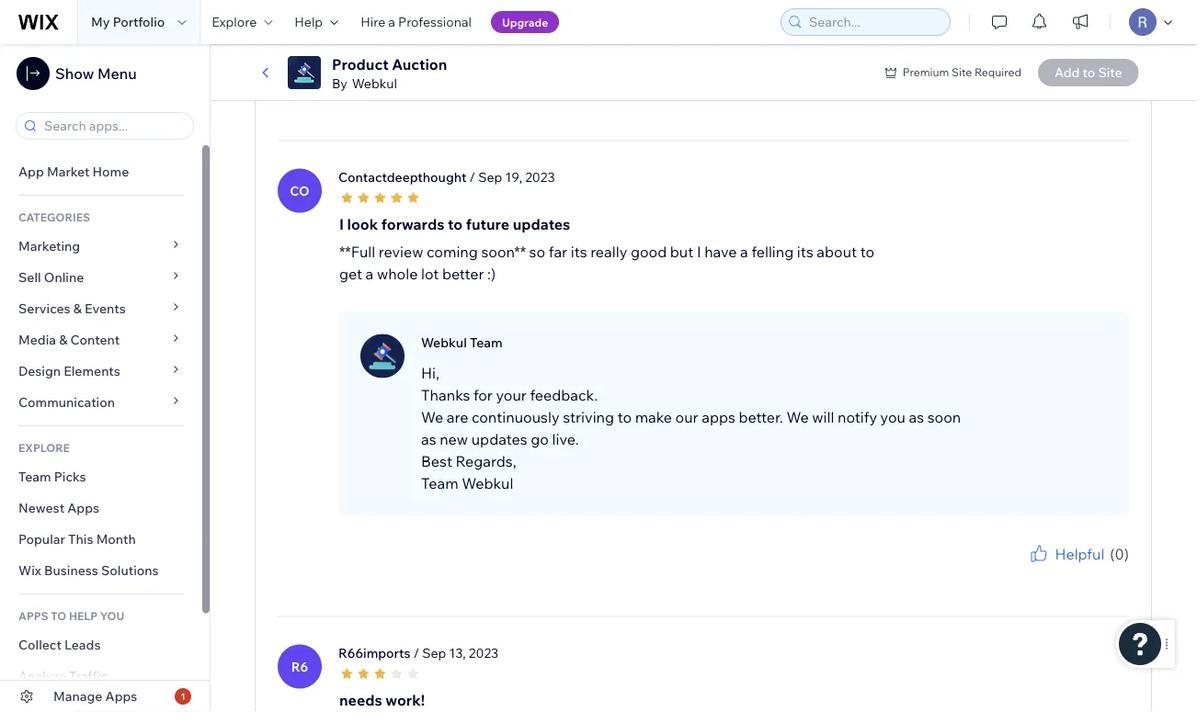 Task type: describe. For each thing, give the bounding box(es) containing it.
feedback for (2)
[[1081, 89, 1129, 102]]

your for (2)
[[1056, 89, 1079, 102]]

menu
[[97, 64, 137, 83]]

show menu button
[[17, 57, 137, 90]]

media
[[18, 332, 56, 348]]

13,
[[449, 645, 466, 661]]

notify
[[838, 408, 877, 426]]

helpful button for (2)
[[1029, 67, 1106, 89]]

premium
[[903, 65, 949, 79]]

forwards
[[381, 215, 445, 233]]

2023 for contactdeepthought / sep 19, 2023
[[525, 169, 555, 185]]

r66imports / sep 13, 2023
[[338, 645, 499, 662]]

sell online
[[18, 269, 84, 286]]

lot
[[421, 264, 439, 283]]

& for media
[[59, 332, 67, 348]]

app
[[18, 164, 44, 180]]

wix
[[18, 563, 41, 579]]

explore
[[18, 441, 70, 455]]

really
[[591, 242, 627, 261]]

work!
[[386, 691, 425, 709]]

1 vertical spatial a
[[740, 242, 748, 261]]

premium site required
[[903, 65, 1022, 79]]

helpful for (0)
[[1055, 545, 1105, 563]]

market
[[47, 164, 90, 180]]

upgrade button
[[491, 11, 559, 33]]

1 its from the left
[[571, 242, 587, 261]]

/ for / sep 13, 2023
[[414, 645, 419, 661]]

felling
[[752, 242, 794, 261]]

continuously
[[472, 408, 560, 426]]

striving
[[563, 408, 614, 426]]

month
[[96, 532, 136, 548]]

helpful for (2)
[[1057, 68, 1106, 87]]

your for (0)
[[1056, 565, 1079, 579]]

contactdeepthought
[[338, 169, 467, 185]]

1 vertical spatial i
[[697, 242, 701, 261]]

to
[[51, 609, 66, 623]]

product auction logo image
[[288, 56, 321, 89]]

1 horizontal spatial as
[[909, 408, 924, 426]]

have
[[705, 242, 737, 261]]

design elements link
[[0, 356, 202, 387]]

team picks
[[18, 469, 86, 485]]

webkul inside "product auction by webkul"
[[352, 75, 397, 92]]

/ for / sep 19, 2023
[[470, 169, 475, 185]]

Search... field
[[804, 9, 944, 35]]

updates inside the i look forwards to future updates **full review coming soon** so far its really good but i have a felling its about to get a whole lot better :)
[[513, 215, 570, 233]]

Search apps... field
[[39, 113, 188, 139]]

events
[[85, 301, 126, 317]]

feedback for (0)
[[1081, 565, 1129, 579]]

& for services
[[73, 301, 82, 317]]

r66imports
[[338, 645, 411, 662]]

regards,
[[456, 452, 516, 470]]

you for (2)
[[1017, 89, 1036, 102]]

our
[[676, 408, 699, 426]]

better
[[442, 264, 484, 283]]

best
[[421, 452, 452, 470]]

popular this month link
[[0, 524, 202, 555]]

thank for (0)
[[983, 565, 1015, 579]]

hire a professional link
[[350, 0, 483, 44]]

get
[[339, 264, 362, 283]]

traffic
[[69, 669, 107, 685]]

categories
[[18, 210, 90, 224]]

apps
[[702, 408, 736, 426]]

1 vertical spatial webkul
[[421, 334, 467, 350]]

product auction by webkul
[[332, 55, 447, 92]]

help
[[69, 609, 98, 623]]

media & content link
[[0, 325, 202, 356]]

feedback.
[[530, 386, 598, 404]]

look
[[347, 215, 378, 233]]

soon**
[[481, 242, 526, 261]]

0 vertical spatial a
[[388, 14, 395, 30]]

0 horizontal spatial as
[[421, 430, 436, 448]]

will
[[812, 408, 834, 426]]

picks
[[54, 469, 86, 485]]

hire a professional
[[361, 14, 472, 30]]

0 horizontal spatial i
[[339, 215, 344, 233]]

thank you for your feedback for (0)
[[983, 565, 1129, 579]]

popular
[[18, 532, 65, 548]]

home
[[92, 164, 129, 180]]

soon
[[928, 408, 961, 426]]

communication link
[[0, 387, 202, 418]]

apps for manage apps
[[105, 689, 137, 705]]

sell online link
[[0, 262, 202, 293]]

upgrade
[[502, 15, 548, 29]]

**full
[[339, 242, 375, 261]]

auction
[[392, 55, 447, 74]]

2023 for r66imports / sep 13, 2023
[[469, 645, 499, 661]]

webkul team
[[421, 334, 503, 350]]

services
[[18, 301, 70, 317]]

(2)
[[1112, 68, 1129, 87]]

thank you for your feedback for (2)
[[983, 89, 1129, 102]]

2 its from the left
[[797, 242, 814, 261]]

media & content
[[18, 332, 120, 348]]

marketing link
[[0, 231, 202, 262]]

thank for (2)
[[983, 89, 1015, 102]]

for inside hi, thanks for your feedback. we are continuously striving to make our apps better. we will notify you as soon as new updates go live. best regards, team webkul
[[474, 386, 493, 404]]

content
[[70, 332, 120, 348]]

business
[[44, 563, 98, 579]]

by
[[332, 75, 347, 92]]

i look forwards to future updates **full review coming soon** so far its really good but i have a felling its about to get a whole lot better :)
[[339, 215, 875, 283]]

required
[[975, 65, 1022, 79]]

team inside "sidebar" element
[[18, 469, 51, 485]]

collect
[[18, 637, 62, 653]]

apps
[[18, 609, 48, 623]]

wix business solutions link
[[0, 555, 202, 587]]



Task type: locate. For each thing, give the bounding box(es) containing it.
collect leads
[[18, 637, 101, 653]]

a right have
[[740, 242, 748, 261]]

0 vertical spatial as
[[909, 408, 924, 426]]

2 vertical spatial a
[[366, 264, 374, 283]]

a right 'hire'
[[388, 14, 395, 30]]

helpful left (0)
[[1055, 545, 1105, 563]]

/ inside contactdeepthought / sep 19, 2023
[[470, 169, 475, 185]]

for for (0)
[[1039, 565, 1053, 579]]

1
[[181, 691, 185, 703]]

apps for newest apps
[[67, 500, 99, 516]]

2 thank from the top
[[983, 565, 1015, 579]]

far
[[549, 242, 567, 261]]

updates up "so"
[[513, 215, 570, 233]]

0 vertical spatial apps
[[67, 500, 99, 516]]

webkul inside hi, thanks for your feedback. we are continuously striving to make our apps better. we will notify you as soon as new updates go live. best regards, team webkul
[[462, 474, 514, 492]]

you inside hi, thanks for your feedback. we are continuously striving to make our apps better. we will notify you as soon as new updates go live. best regards, team webkul
[[881, 408, 906, 426]]

(0)
[[1110, 545, 1129, 563]]

0 horizontal spatial 2023
[[469, 645, 499, 661]]

sep for 13,
[[422, 645, 446, 661]]

coming
[[427, 242, 478, 261]]

0 vertical spatial i
[[339, 215, 344, 233]]

updates inside hi, thanks for your feedback. we are continuously striving to make our apps better. we will notify you as soon as new updates go live. best regards, team webkul
[[471, 430, 528, 448]]

popular this month
[[18, 532, 136, 548]]

team inside hi, thanks for your feedback. we are continuously striving to make our apps better. we will notify you as soon as new updates go live. best regards, team webkul
[[421, 474, 459, 492]]

& right "media"
[[59, 332, 67, 348]]

1 vertical spatial apps
[[105, 689, 137, 705]]

2 vertical spatial to
[[618, 408, 632, 426]]

0 horizontal spatial its
[[571, 242, 587, 261]]

product
[[332, 55, 389, 74]]

1 horizontal spatial i
[[697, 242, 701, 261]]

review
[[379, 242, 423, 261]]

1 vertical spatial sep
[[422, 645, 446, 661]]

apps down traffic on the bottom left of the page
[[105, 689, 137, 705]]

thank you for your feedback down required
[[983, 89, 1129, 102]]

1 thank you for your feedback from the top
[[983, 89, 1129, 102]]

1 vertical spatial as
[[421, 430, 436, 448]]

needs work!
[[339, 691, 425, 709]]

2 horizontal spatial to
[[861, 242, 875, 261]]

1 vertical spatial &
[[59, 332, 67, 348]]

newest apps
[[18, 500, 99, 516]]

this
[[68, 532, 93, 548]]

analyze traffic
[[18, 669, 107, 685]]

for for (2)
[[1039, 89, 1053, 102]]

webkul down "product"
[[352, 75, 397, 92]]

0 horizontal spatial team
[[18, 469, 51, 485]]

sep inside contactdeepthought / sep 19, 2023
[[478, 169, 502, 185]]

1 horizontal spatial its
[[797, 242, 814, 261]]

for
[[1039, 89, 1053, 102], [474, 386, 493, 404], [1039, 565, 1053, 579]]

show menu
[[55, 64, 137, 83]]

0 vertical spatial for
[[1039, 89, 1053, 102]]

2023 inside r66imports / sep 13, 2023
[[469, 645, 499, 661]]

to
[[448, 215, 463, 233], [861, 242, 875, 261], [618, 408, 632, 426]]

0 horizontal spatial to
[[448, 215, 463, 233]]

explore
[[212, 14, 257, 30]]

1 we from the left
[[421, 408, 443, 426]]

its right far
[[571, 242, 587, 261]]

0 vertical spatial 2023
[[525, 169, 555, 185]]

1 vertical spatial for
[[474, 386, 493, 404]]

0 vertical spatial thank you for your feedback
[[983, 89, 1129, 102]]

webkul down regards,
[[462, 474, 514, 492]]

1 vertical spatial you
[[881, 408, 906, 426]]

design elements
[[18, 363, 120, 379]]

hi, thanks for your feedback. we are continuously striving to make our apps better. we will notify you as soon as new updates go live. best regards, team webkul
[[421, 364, 961, 492]]

sell
[[18, 269, 41, 286]]

site
[[952, 65, 972, 79]]

communication
[[18, 395, 118, 411]]

19,
[[505, 169, 522, 185]]

webkul up hi, on the bottom left
[[421, 334, 467, 350]]

sep for 19,
[[478, 169, 502, 185]]

1 vertical spatial 2023
[[469, 645, 499, 661]]

live.
[[552, 430, 579, 448]]

my
[[91, 14, 110, 30]]

0 horizontal spatial we
[[421, 408, 443, 426]]

0 horizontal spatial sep
[[422, 645, 446, 661]]

helpful left (2)
[[1057, 68, 1106, 87]]

2023 right 13,
[[469, 645, 499, 661]]

professional
[[398, 14, 472, 30]]

good
[[631, 242, 667, 261]]

1 horizontal spatial to
[[618, 408, 632, 426]]

updates
[[513, 215, 570, 233], [471, 430, 528, 448]]

1 vertical spatial feedback
[[1081, 565, 1129, 579]]

marketing
[[18, 238, 80, 254]]

feedback down (2)
[[1081, 89, 1129, 102]]

services & events
[[18, 301, 126, 317]]

1 vertical spatial to
[[861, 242, 875, 261]]

sep left 13,
[[422, 645, 446, 661]]

1 horizontal spatial we
[[787, 408, 809, 426]]

manage
[[53, 689, 102, 705]]

2 vertical spatial your
[[1056, 565, 1079, 579]]

team down best
[[421, 474, 459, 492]]

0 vertical spatial helpful
[[1057, 68, 1106, 87]]

analyze traffic link
[[0, 661, 202, 692]]

0 horizontal spatial /
[[414, 645, 419, 661]]

hire
[[361, 14, 386, 30]]

0 vertical spatial webkul
[[352, 75, 397, 92]]

sep left 19,
[[478, 169, 502, 185]]

elements
[[64, 363, 120, 379]]

feedback down (0)
[[1081, 565, 1129, 579]]

0 vertical spatial your
[[1056, 89, 1079, 102]]

you for (0)
[[1017, 565, 1036, 579]]

2023 right 19,
[[525, 169, 555, 185]]

a right 'get' at top left
[[366, 264, 374, 283]]

better.
[[739, 408, 783, 426]]

w e image
[[360, 334, 405, 378]]

future
[[466, 215, 510, 233]]

2 feedback from the top
[[1081, 565, 1129, 579]]

as
[[909, 408, 924, 426], [421, 430, 436, 448]]

apps
[[67, 500, 99, 516], [105, 689, 137, 705]]

services & events link
[[0, 293, 202, 325]]

helpful button left (2)
[[1029, 67, 1106, 89]]

1 horizontal spatial /
[[470, 169, 475, 185]]

to right about
[[861, 242, 875, 261]]

its
[[571, 242, 587, 261], [797, 242, 814, 261]]

0 vertical spatial to
[[448, 215, 463, 233]]

1 vertical spatial updates
[[471, 430, 528, 448]]

helpful button
[[1029, 67, 1106, 89], [1028, 543, 1105, 565]]

1 horizontal spatial apps
[[105, 689, 137, 705]]

i right the but
[[697, 242, 701, 261]]

0 vertical spatial &
[[73, 301, 82, 317]]

feedback
[[1081, 89, 1129, 102], [1081, 565, 1129, 579]]

helpful button left (0)
[[1028, 543, 1105, 565]]

1 feedback from the top
[[1081, 89, 1129, 102]]

0 vertical spatial you
[[1017, 89, 1036, 102]]

1 horizontal spatial a
[[388, 14, 395, 30]]

i left look
[[339, 215, 344, 233]]

2 horizontal spatial a
[[740, 242, 748, 261]]

team up thanks
[[470, 334, 503, 350]]

as left soon on the bottom of page
[[909, 408, 924, 426]]

but
[[670, 242, 694, 261]]

collect leads link
[[0, 630, 202, 661]]

1 horizontal spatial 2023
[[525, 169, 555, 185]]

2 we from the left
[[787, 408, 809, 426]]

1 horizontal spatial sep
[[478, 169, 502, 185]]

thank you for your feedback
[[983, 89, 1129, 102], [983, 565, 1129, 579]]

0 vertical spatial helpful button
[[1029, 67, 1106, 89]]

solutions
[[101, 563, 159, 579]]

1 vertical spatial helpful button
[[1028, 543, 1105, 565]]

0 vertical spatial updates
[[513, 215, 570, 233]]

manage apps
[[53, 689, 137, 705]]

2 vertical spatial you
[[1017, 565, 1036, 579]]

go
[[531, 430, 549, 448]]

& left events
[[73, 301, 82, 317]]

your inside hi, thanks for your feedback. we are continuously striving to make our apps better. we will notify you as soon as new updates go live. best regards, team webkul
[[496, 386, 527, 404]]

0 vertical spatial /
[[470, 169, 475, 185]]

2 thank you for your feedback from the top
[[983, 565, 1129, 579]]

/ left 13,
[[414, 645, 419, 661]]

1 vertical spatial /
[[414, 645, 419, 661]]

1 thank from the top
[[983, 89, 1015, 102]]

make
[[635, 408, 672, 426]]

show
[[55, 64, 94, 83]]

help button
[[284, 0, 350, 44]]

1 vertical spatial helpful
[[1055, 545, 1105, 563]]

1 vertical spatial your
[[496, 386, 527, 404]]

sidebar element
[[0, 44, 211, 713]]

1 vertical spatial thank you for your feedback
[[983, 565, 1129, 579]]

sep inside r66imports / sep 13, 2023
[[422, 645, 446, 661]]

needs
[[339, 691, 382, 709]]

2 vertical spatial for
[[1039, 565, 1053, 579]]

1 horizontal spatial team
[[421, 474, 459, 492]]

its left about
[[797, 242, 814, 261]]

2023 inside contactdeepthought / sep 19, 2023
[[525, 169, 555, 185]]

leads
[[64, 637, 101, 653]]

0 horizontal spatial a
[[366, 264, 374, 283]]

team picks link
[[0, 462, 202, 493]]

analyze
[[18, 669, 66, 685]]

we left will
[[787, 408, 809, 426]]

/ inside r66imports / sep 13, 2023
[[414, 645, 419, 661]]

1 horizontal spatial &
[[73, 301, 82, 317]]

apps to help you
[[18, 609, 124, 623]]

as up best
[[421, 430, 436, 448]]

are
[[447, 408, 468, 426]]

helpful button for (0)
[[1028, 543, 1105, 565]]

about
[[817, 242, 857, 261]]

updates up regards,
[[471, 430, 528, 448]]

0 vertical spatial sep
[[478, 169, 502, 185]]

0 horizontal spatial &
[[59, 332, 67, 348]]

to inside hi, thanks for your feedback. we are continuously striving to make our apps better. we will notify you as soon as new updates go live. best regards, team webkul
[[618, 408, 632, 426]]

/
[[470, 169, 475, 185], [414, 645, 419, 661]]

2 horizontal spatial team
[[470, 334, 503, 350]]

team down explore
[[18, 469, 51, 485]]

0 vertical spatial feedback
[[1081, 89, 1129, 102]]

hi,
[[421, 364, 439, 382]]

to up coming
[[448, 215, 463, 233]]

:)
[[487, 264, 496, 283]]

2 vertical spatial webkul
[[462, 474, 514, 492]]

newest apps link
[[0, 493, 202, 524]]

to left 'make'
[[618, 408, 632, 426]]

0 vertical spatial thank
[[983, 89, 1015, 102]]

/ left 19,
[[470, 169, 475, 185]]

thank you for your feedback down (0)
[[983, 565, 1129, 579]]

we
[[421, 408, 443, 426], [787, 408, 809, 426]]

we left are
[[421, 408, 443, 426]]

apps up this
[[67, 500, 99, 516]]

contactdeepthought / sep 19, 2023
[[338, 169, 555, 185]]

0 horizontal spatial apps
[[67, 500, 99, 516]]

thank
[[983, 89, 1015, 102], [983, 565, 1015, 579]]

new
[[440, 430, 468, 448]]

newest
[[18, 500, 64, 516]]

1 vertical spatial thank
[[983, 565, 1015, 579]]

thanks
[[421, 386, 470, 404]]

my portfolio
[[91, 14, 165, 30]]



Task type: vqa. For each thing, say whether or not it's contained in the screenshot.
the bottommost PARAGRAPH
no



